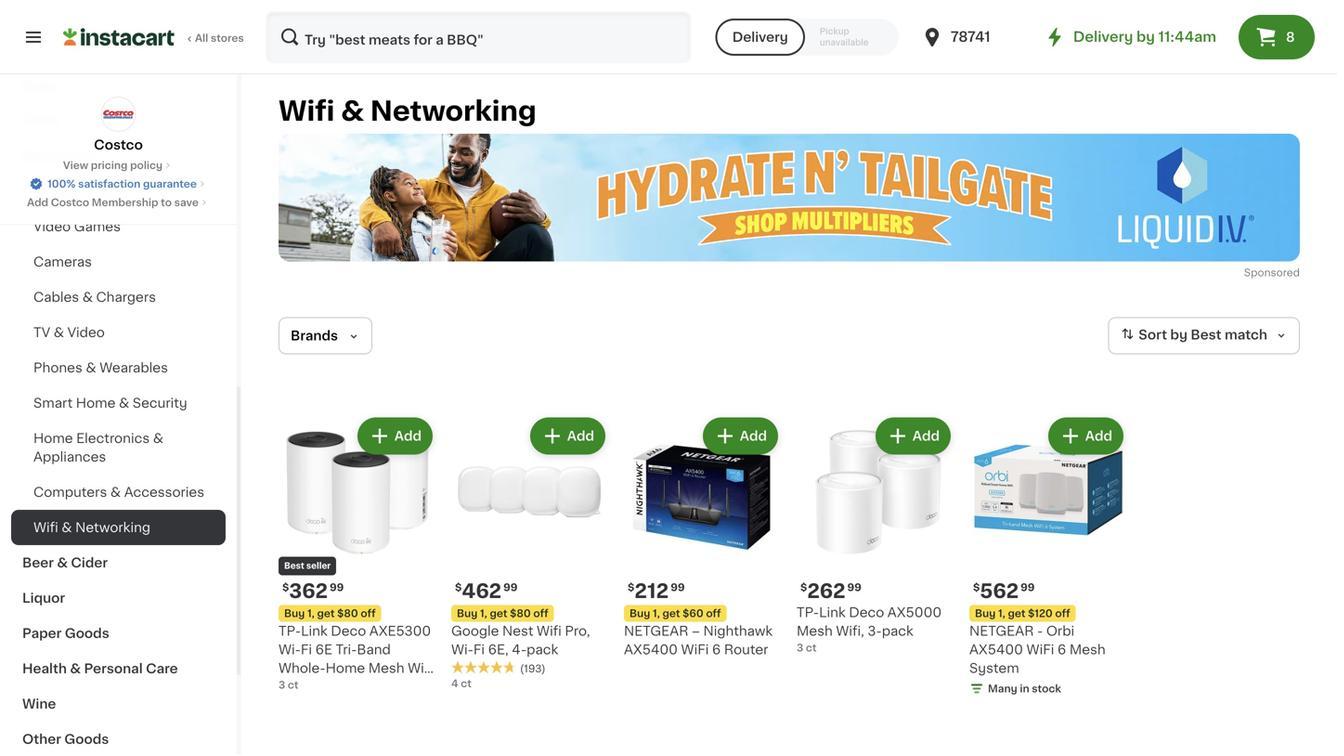 Task type: vqa. For each thing, say whether or not it's contained in the screenshot.
"3" related to Thomas' Original English Muffins
no



Task type: describe. For each thing, give the bounding box(es) containing it.
1 horizontal spatial home
[[76, 397, 116, 410]]

$ 262 99
[[801, 581, 862, 601]]

brands
[[291, 329, 338, 342]]

& for wifi & networking link
[[62, 521, 72, 534]]

off for 462
[[533, 608, 549, 619]]

video games
[[33, 220, 121, 233]]

4
[[451, 678, 458, 689]]

$120
[[1028, 608, 1053, 619]]

buy for 362
[[284, 608, 305, 619]]

seller
[[306, 562, 331, 570]]

& for the phones & wearables link
[[86, 361, 96, 374]]

off for 362
[[361, 608, 376, 619]]

view
[[63, 160, 88, 170]]

& inside home electronics & appliances
[[153, 432, 163, 445]]

1, for 212
[[653, 608, 660, 619]]

462
[[462, 581, 502, 601]]

0 vertical spatial video
[[33, 220, 71, 233]]

health
[[22, 662, 67, 675]]

$80 for 462
[[510, 608, 531, 619]]

262
[[807, 581, 846, 601]]

audio
[[33, 185, 71, 198]]

(193)
[[520, 664, 546, 674]]

99 for 362
[[330, 582, 344, 593]]

3 ct
[[279, 680, 299, 690]]

home inside home electronics & appliances
[[33, 432, 73, 445]]

product group containing 262
[[797, 414, 955, 655]]

buy for 212
[[630, 608, 650, 619]]

tv & video
[[33, 326, 105, 339]]

other goods
[[22, 733, 109, 746]]

6 for 212
[[712, 643, 721, 656]]

security
[[133, 397, 187, 410]]

mesh inside tp-link deco axe5300 wi-fi 6e tri-band whole-home mesh wi- fi system, 3-pack
[[368, 662, 405, 675]]

add button for 562
[[1050, 419, 1122, 453]]

$ for 562
[[973, 582, 980, 593]]

wine link
[[11, 686, 226, 722]]

link for fi
[[301, 625, 328, 638]]

1 vertical spatial video
[[67, 326, 105, 339]]

baby link
[[11, 68, 226, 103]]

router
[[724, 643, 768, 656]]

nsored
[[1264, 267, 1300, 278]]

phones & wearables link
[[11, 350, 226, 385]]

policy
[[130, 160, 163, 170]]

computers
[[33, 486, 107, 499]]

1 horizontal spatial wi-
[[408, 662, 430, 675]]

1, for 462
[[480, 608, 487, 619]]

buy 1, get $80 off for 462
[[457, 608, 549, 619]]

beer & cider
[[22, 556, 108, 569]]

cameras link
[[11, 244, 226, 280]]

212
[[635, 581, 669, 601]]

add for 362
[[394, 430, 422, 443]]

Search field
[[267, 13, 690, 61]]

tp-link deco ax5000 mesh wifi, 3-pack 3 ct
[[797, 606, 942, 653]]

google
[[451, 625, 499, 638]]

1 vertical spatial costco
[[51, 197, 89, 208]]

mesh inside the netgear - orbi ax5400 wifi 6 mesh system
[[1070, 643, 1106, 656]]

stock
[[1032, 684, 1061, 694]]

6e,
[[488, 643, 509, 656]]

$80 for 362
[[337, 608, 358, 619]]

0 horizontal spatial wifi
[[33, 521, 58, 534]]

ax5400 for 212
[[624, 643, 678, 656]]

paper
[[22, 627, 62, 640]]

beer
[[22, 556, 54, 569]]

appliances
[[33, 450, 106, 463]]

–
[[692, 625, 700, 638]]

$ for 262
[[801, 582, 807, 593]]

add for 212
[[740, 430, 767, 443]]

pack inside tp-link deco ax5000 mesh wifi, 3-pack 3 ct
[[882, 625, 914, 638]]

add button for 362
[[359, 419, 431, 453]]

$ for 362
[[282, 582, 289, 593]]

& for cables & chargers link
[[82, 291, 93, 304]]

phones & wearables
[[33, 361, 168, 374]]

362
[[289, 581, 328, 601]]

satisfaction
[[78, 179, 140, 189]]

pricing
[[91, 160, 128, 170]]

best match
[[1191, 328, 1268, 341]]

78741
[[951, 30, 991, 44]]

best seller
[[284, 562, 331, 570]]

99 for 462
[[503, 582, 518, 593]]

home electronics & appliances
[[33, 432, 163, 463]]

Best match Sort by field
[[1108, 317, 1300, 354]]

by for sort
[[1171, 328, 1188, 341]]

to
[[161, 197, 172, 208]]

electronics link
[[11, 138, 226, 174]]

all stores
[[195, 33, 244, 43]]

cameras
[[33, 255, 92, 268]]

membership
[[92, 197, 158, 208]]

$ 462 99
[[455, 581, 518, 601]]

& for health & personal care link at the left of the page
[[70, 662, 81, 675]]

cider
[[71, 556, 108, 569]]

care
[[146, 662, 178, 675]]

get for 562
[[1008, 608, 1026, 619]]

wearables
[[100, 361, 168, 374]]

add costco membership to save
[[27, 197, 199, 208]]

goods for paper goods
[[65, 627, 109, 640]]

home electronics & appliances link
[[11, 421, 226, 475]]

buy for 562
[[975, 608, 996, 619]]

$ for 462
[[455, 582, 462, 593]]

product group containing 462
[[451, 414, 609, 691]]

audio link
[[11, 174, 226, 209]]

1 horizontal spatial costco
[[94, 138, 143, 151]]

paper goods link
[[11, 616, 226, 651]]

other goods link
[[11, 722, 226, 755]]

chargers
[[96, 291, 156, 304]]

netgear - orbi ax5400 wifi 6 mesh system
[[970, 625, 1106, 675]]

delivery button
[[716, 19, 805, 56]]

wifi inside google nest wifi pro, wi-fi 6e, 4-pack
[[537, 625, 562, 638]]

wi- for 462
[[451, 643, 474, 656]]

0 horizontal spatial fi
[[279, 680, 290, 693]]

whole-
[[279, 662, 326, 675]]

other
[[22, 733, 61, 746]]

99 for 262
[[847, 582, 862, 593]]

match
[[1225, 328, 1268, 341]]

1 vertical spatial wifi & networking
[[33, 521, 150, 534]]

off for 562
[[1055, 608, 1070, 619]]

1 horizontal spatial wifi
[[279, 98, 335, 124]]

8
[[1286, 31, 1295, 44]]

buy 1, get $120 off
[[975, 608, 1070, 619]]

brands button
[[279, 317, 372, 354]]

$ 362 99
[[282, 581, 344, 601]]

all stores link
[[63, 11, 245, 63]]

get for 362
[[317, 608, 335, 619]]

smart home & security
[[33, 397, 187, 410]]

wine
[[22, 697, 56, 710]]

smart home & security link
[[11, 385, 226, 421]]

0 vertical spatial wifi & networking
[[279, 98, 537, 124]]

spo
[[1244, 267, 1264, 278]]



Task type: locate. For each thing, give the bounding box(es) containing it.
deco up wifi,
[[849, 606, 884, 619]]

& inside health & personal care link
[[70, 662, 81, 675]]

1 horizontal spatial buy 1, get $80 off
[[457, 608, 549, 619]]

google nest wifi pro, wi-fi 6e, 4-pack
[[451, 625, 590, 656]]

0 horizontal spatial mesh
[[368, 662, 405, 675]]

0 horizontal spatial netgear
[[624, 625, 689, 638]]

accessories
[[124, 486, 204, 499]]

0 horizontal spatial deco
[[331, 625, 366, 638]]

2 horizontal spatial fi
[[474, 643, 485, 656]]

$ up tp-link deco ax5000 mesh wifi, 3-pack 3 ct
[[801, 582, 807, 593]]

4 buy from the left
[[975, 608, 996, 619]]

fi down whole-
[[279, 680, 290, 693]]

2 get from the left
[[490, 608, 507, 619]]

1 add button from the left
[[359, 419, 431, 453]]

pack down ax5000
[[882, 625, 914, 638]]

0 vertical spatial tp-
[[797, 606, 819, 619]]

2 horizontal spatial wifi
[[537, 625, 562, 638]]

78741 button
[[921, 11, 1033, 63]]

buy 1, get $80 off for 362
[[284, 608, 376, 619]]

product group
[[279, 414, 436, 693], [451, 414, 609, 691], [624, 414, 782, 659], [797, 414, 955, 655], [970, 414, 1127, 700]]

sort by
[[1139, 328, 1188, 341]]

buy for 462
[[457, 608, 478, 619]]

best for best match
[[1191, 328, 1222, 341]]

2 wifi from the left
[[1027, 643, 1054, 656]]

floral link
[[11, 103, 226, 138]]

99 for 562
[[1021, 582, 1035, 593]]

goods for other goods
[[64, 733, 109, 746]]

2 99 from the left
[[503, 582, 518, 593]]

get for 212
[[663, 608, 680, 619]]

costco up view pricing policy link in the top of the page
[[94, 138, 143, 151]]

2 $80 from the left
[[510, 608, 531, 619]]

1 horizontal spatial deco
[[849, 606, 884, 619]]

netgear inside netgear – nighthawk ax5400 wifi 6 router
[[624, 625, 689, 638]]

$ 562 99
[[973, 581, 1035, 601]]

netgear for 562
[[970, 625, 1034, 638]]

cables & chargers
[[33, 291, 156, 304]]

3 99 from the left
[[671, 582, 685, 593]]

3 down whole-
[[279, 680, 285, 690]]

2 netgear from the left
[[970, 625, 1034, 638]]

pro,
[[565, 625, 590, 638]]

6e
[[315, 643, 332, 656]]

1 vertical spatial wifi
[[33, 521, 58, 534]]

1 vertical spatial electronics
[[76, 432, 150, 445]]

mesh
[[797, 625, 833, 638], [1070, 643, 1106, 656], [368, 662, 405, 675]]

wifi down the –
[[681, 643, 709, 656]]

networking up beer & cider link
[[75, 521, 150, 534]]

0 horizontal spatial tp-
[[279, 625, 301, 638]]

video
[[33, 220, 71, 233], [67, 326, 105, 339]]

delivery for delivery by 11:44am
[[1073, 30, 1133, 44]]

0 vertical spatial electronics
[[22, 150, 98, 163]]

netgear for 212
[[624, 625, 689, 638]]

networking down the search field
[[370, 98, 537, 124]]

$ 212 99
[[628, 581, 685, 601]]

& for "computers & accessories" link
[[110, 486, 121, 499]]

0 vertical spatial wifi
[[279, 98, 335, 124]]

1 horizontal spatial 3-
[[868, 625, 882, 638]]

4 $ from the left
[[801, 582, 807, 593]]

1 horizontal spatial ct
[[461, 678, 472, 689]]

fi inside google nest wifi pro, wi-fi 6e, 4-pack
[[474, 643, 485, 656]]

by inside best match sort by field
[[1171, 328, 1188, 341]]

2 $ from the left
[[455, 582, 462, 593]]

save
[[174, 197, 199, 208]]

0 vertical spatial best
[[1191, 328, 1222, 341]]

delivery
[[1073, 30, 1133, 44], [732, 31, 788, 44]]

1 goods from the top
[[65, 627, 109, 640]]

band
[[357, 643, 391, 656]]

3 off from the left
[[706, 608, 721, 619]]

4 product group from the left
[[797, 414, 955, 655]]

4 1, from the left
[[998, 608, 1006, 619]]

& inside wifi & networking link
[[62, 521, 72, 534]]

add button for 462
[[532, 419, 604, 453]]

link for wifi,
[[819, 606, 846, 619]]

add for 562
[[1085, 430, 1113, 443]]

3- right system,
[[350, 680, 364, 693]]

mesh inside tp-link deco ax5000 mesh wifi, 3-pack 3 ct
[[797, 625, 833, 638]]

tp- for tp-link deco axe5300 wi-fi 6e tri-band whole-home mesh wi- fi system, 3-pack
[[279, 625, 301, 638]]

0 horizontal spatial buy 1, get $80 off
[[284, 608, 376, 619]]

deco
[[849, 606, 884, 619], [331, 625, 366, 638]]

wi- for 362
[[279, 643, 301, 656]]

get left $120
[[1008, 608, 1026, 619]]

0 horizontal spatial link
[[301, 625, 328, 638]]

ax5400
[[624, 643, 678, 656], [970, 643, 1023, 656]]

5 add button from the left
[[1050, 419, 1122, 453]]

axe5300
[[369, 625, 431, 638]]

tp- down 262
[[797, 606, 819, 619]]

1 off from the left
[[361, 608, 376, 619]]

0 vertical spatial networking
[[370, 98, 537, 124]]

8 button
[[1239, 15, 1315, 59]]

3 product group from the left
[[624, 414, 782, 659]]

0 horizontal spatial 3
[[279, 680, 285, 690]]

ax5400 down buy 1, get $60 off
[[624, 643, 678, 656]]

buy 1, get $80 off up nest
[[457, 608, 549, 619]]

& inside the phones & wearables link
[[86, 361, 96, 374]]

2 add button from the left
[[532, 419, 604, 453]]

liquor
[[22, 592, 65, 605]]

orbi
[[1046, 625, 1075, 638]]

electronics up 100%
[[22, 150, 98, 163]]

service type group
[[716, 19, 899, 56]]

1 buy from the left
[[284, 608, 305, 619]]

1 horizontal spatial link
[[819, 606, 846, 619]]

video down cables & chargers
[[67, 326, 105, 339]]

ct down 262
[[806, 643, 817, 653]]

0 horizontal spatial costco
[[51, 197, 89, 208]]

product group containing 212
[[624, 414, 782, 659]]

link
[[819, 606, 846, 619], [301, 625, 328, 638]]

3- right wifi,
[[868, 625, 882, 638]]

1, for 562
[[998, 608, 1006, 619]]

3 buy from the left
[[630, 608, 650, 619]]

add for 462
[[567, 430, 594, 443]]

$ inside $ 362 99
[[282, 582, 289, 593]]

delivery by 11:44am
[[1073, 30, 1217, 44]]

cables
[[33, 291, 79, 304]]

get down $ 362 99
[[317, 608, 335, 619]]

& inside beer & cider link
[[57, 556, 68, 569]]

& inside "computers & accessories" link
[[110, 486, 121, 499]]

goods up the health & personal care
[[65, 627, 109, 640]]

0 horizontal spatial best
[[284, 562, 304, 570]]

1 product group from the left
[[279, 414, 436, 693]]

best left 'seller' at bottom left
[[284, 562, 304, 570]]

2 horizontal spatial mesh
[[1070, 643, 1106, 656]]

1 netgear from the left
[[624, 625, 689, 638]]

0 horizontal spatial wifi & networking
[[33, 521, 150, 534]]

100% satisfaction guarantee button
[[29, 173, 208, 191]]

tp- inside tp-link deco axe5300 wi-fi 6e tri-band whole-home mesh wi- fi system, 3-pack
[[279, 625, 301, 638]]

electronics inside home electronics & appliances
[[76, 432, 150, 445]]

0 vertical spatial costco
[[94, 138, 143, 151]]

3 1, from the left
[[653, 608, 660, 619]]

ax5400 up system
[[970, 643, 1023, 656]]

2 horizontal spatial home
[[326, 662, 365, 675]]

buy up google
[[457, 608, 478, 619]]

link down the $ 262 99
[[819, 606, 846, 619]]

ax5400 inside netgear – nighthawk ax5400 wifi 6 router
[[624, 643, 678, 656]]

6 down nighthawk
[[712, 643, 721, 656]]

by right sort at the right
[[1171, 328, 1188, 341]]

1 horizontal spatial fi
[[301, 643, 312, 656]]

0 horizontal spatial wi-
[[279, 643, 301, 656]]

tv
[[33, 326, 50, 339]]

6 inside netgear – nighthawk ax5400 wifi 6 router
[[712, 643, 721, 656]]

1 vertical spatial link
[[301, 625, 328, 638]]

$ inside $ 462 99
[[455, 582, 462, 593]]

deco inside tp-link deco axe5300 wi-fi 6e tri-band whole-home mesh wi- fi system, 3-pack
[[331, 625, 366, 638]]

nest
[[502, 625, 534, 638]]

wi- down google
[[451, 643, 474, 656]]

home down tri-
[[326, 662, 365, 675]]

1 horizontal spatial pack
[[882, 625, 914, 638]]

delivery inside delivery by 11:44am link
[[1073, 30, 1133, 44]]

1 horizontal spatial netgear
[[970, 625, 1034, 638]]

1 horizontal spatial networking
[[370, 98, 537, 124]]

1 $ from the left
[[282, 582, 289, 593]]

2 vertical spatial home
[[326, 662, 365, 675]]

$ up google
[[455, 582, 462, 593]]

1 horizontal spatial 3
[[797, 643, 804, 653]]

buy 1, get $80 off down $ 362 99
[[284, 608, 376, 619]]

wifi for 212
[[681, 643, 709, 656]]

99 inside $ 212 99
[[671, 582, 685, 593]]

nighthawk
[[703, 625, 773, 638]]

wifi & networking
[[279, 98, 537, 124], [33, 521, 150, 534]]

off for 212
[[706, 608, 721, 619]]

instacart logo image
[[63, 26, 175, 48]]

1 vertical spatial tp-
[[279, 625, 301, 638]]

99
[[330, 582, 344, 593], [503, 582, 518, 593], [671, 582, 685, 593], [847, 582, 862, 593], [1021, 582, 1035, 593]]

2 buy 1, get $80 off from the left
[[457, 608, 549, 619]]

4 off from the left
[[1055, 608, 1070, 619]]

2 buy from the left
[[457, 608, 478, 619]]

-
[[1037, 625, 1043, 638]]

best for best seller
[[284, 562, 304, 570]]

tp- up whole-
[[279, 625, 301, 638]]

99 right 462 at bottom
[[503, 582, 518, 593]]

4 get from the left
[[1008, 608, 1026, 619]]

get down $ 462 99
[[490, 608, 507, 619]]

1, down $ 562 99
[[998, 608, 1006, 619]]

tp-
[[797, 606, 819, 619], [279, 625, 301, 638]]

0 vertical spatial link
[[819, 606, 846, 619]]

1 buy 1, get $80 off from the left
[[284, 608, 376, 619]]

fi
[[301, 643, 312, 656], [474, 643, 485, 656], [279, 680, 290, 693]]

1 horizontal spatial by
[[1171, 328, 1188, 341]]

99 up buy 1, get $60 off
[[671, 582, 685, 593]]

99 inside $ 562 99
[[1021, 582, 1035, 593]]

5 99 from the left
[[1021, 582, 1035, 593]]

home down the phones & wearables
[[76, 397, 116, 410]]

health & personal care
[[22, 662, 178, 675]]

2 horizontal spatial ct
[[806, 643, 817, 653]]

2 vertical spatial mesh
[[368, 662, 405, 675]]

stores
[[211, 33, 244, 43]]

$80
[[337, 608, 358, 619], [510, 608, 531, 619]]

ct
[[806, 643, 817, 653], [461, 678, 472, 689], [288, 680, 299, 690]]

0 horizontal spatial $80
[[337, 608, 358, 619]]

mesh left wifi,
[[797, 625, 833, 638]]

99 up buy 1, get $120 off
[[1021, 582, 1035, 593]]

4 add button from the left
[[877, 419, 949, 453]]

5 $ from the left
[[973, 582, 980, 593]]

costco logo image
[[101, 97, 136, 132]]

★★★★★
[[451, 661, 516, 674], [451, 661, 516, 674]]

&
[[341, 98, 364, 124], [82, 291, 93, 304], [54, 326, 64, 339], [86, 361, 96, 374], [119, 397, 129, 410], [153, 432, 163, 445], [110, 486, 121, 499], [62, 521, 72, 534], [57, 556, 68, 569], [70, 662, 81, 675]]

buy down 562
[[975, 608, 996, 619]]

ct right 4
[[461, 678, 472, 689]]

3 $ from the left
[[628, 582, 635, 593]]

mesh up pack
[[368, 662, 405, 675]]

buy down 212
[[630, 608, 650, 619]]

off up axe5300
[[361, 608, 376, 619]]

1 vertical spatial home
[[33, 432, 73, 445]]

best inside field
[[1191, 328, 1222, 341]]

1 6 from the left
[[712, 643, 721, 656]]

health & personal care link
[[11, 651, 226, 686]]

1, down $ 212 99
[[653, 608, 660, 619]]

fi for 362
[[301, 643, 312, 656]]

1 ax5400 from the left
[[624, 643, 678, 656]]

& inside tv & video link
[[54, 326, 64, 339]]

$ for 212
[[628, 582, 635, 593]]

100%
[[47, 179, 76, 189]]

1 horizontal spatial delivery
[[1073, 30, 1133, 44]]

& for beer & cider link
[[57, 556, 68, 569]]

pack inside google nest wifi pro, wi-fi 6e, 4-pack
[[527, 643, 558, 656]]

ct inside tp-link deco ax5000 mesh wifi, 3-pack 3 ct
[[806, 643, 817, 653]]

netgear down buy 1, get $120 off
[[970, 625, 1034, 638]]

ct for 3 ct
[[288, 680, 299, 690]]

1 vertical spatial best
[[284, 562, 304, 570]]

goods right other
[[64, 733, 109, 746]]

0 horizontal spatial wifi
[[681, 643, 709, 656]]

3 add button from the left
[[705, 419, 776, 453]]

delivery inside delivery button
[[732, 31, 788, 44]]

1 vertical spatial pack
[[527, 643, 558, 656]]

0 vertical spatial goods
[[65, 627, 109, 640]]

0 vertical spatial pack
[[882, 625, 914, 638]]

get left $60
[[663, 608, 680, 619]]

wi- inside google nest wifi pro, wi-fi 6e, 4-pack
[[451, 643, 474, 656]]

wifi
[[279, 98, 335, 124], [33, 521, 58, 534], [537, 625, 562, 638]]

ax5400 for 562
[[970, 643, 1023, 656]]

by left 11:44am
[[1137, 30, 1155, 44]]

1 horizontal spatial tp-
[[797, 606, 819, 619]]

1 horizontal spatial best
[[1191, 328, 1222, 341]]

0 horizontal spatial delivery
[[732, 31, 788, 44]]

3 inside tp-link deco ax5000 mesh wifi, 3-pack 3 ct
[[797, 643, 804, 653]]

fi down google
[[474, 643, 485, 656]]

& for tv & video link
[[54, 326, 64, 339]]

ax5400 inside the netgear - orbi ax5400 wifi 6 mesh system
[[970, 643, 1023, 656]]

0 horizontal spatial by
[[1137, 30, 1155, 44]]

delivery by 11:44am link
[[1044, 26, 1217, 48]]

1, down $ 362 99
[[307, 608, 315, 619]]

0 horizontal spatial ax5400
[[624, 643, 678, 656]]

99 down 'seller' at bottom left
[[330, 582, 344, 593]]

wifi,
[[836, 625, 864, 638]]

1 $80 from the left
[[337, 608, 358, 619]]

2 product group from the left
[[451, 414, 609, 691]]

in
[[1020, 684, 1030, 694]]

tp- inside tp-link deco ax5000 mesh wifi, 3-pack 3 ct
[[797, 606, 819, 619]]

deco for 6e
[[331, 625, 366, 638]]

$ up buy 1, get $60 off
[[628, 582, 635, 593]]

3 right router
[[797, 643, 804, 653]]

None search field
[[266, 11, 692, 63]]

product group containing 562
[[970, 414, 1127, 700]]

2 horizontal spatial wi-
[[451, 643, 474, 656]]

electronics inside 'link'
[[22, 150, 98, 163]]

$60
[[683, 608, 704, 619]]

5 product group from the left
[[970, 414, 1127, 700]]

1 horizontal spatial mesh
[[797, 625, 833, 638]]

costco down 100%
[[51, 197, 89, 208]]

tp-link deco axe5300 wi-fi 6e tri-band whole-home mesh wi- fi system, 3-pack
[[279, 625, 431, 693]]

paper goods
[[22, 627, 109, 640]]

$80 up nest
[[510, 608, 531, 619]]

1 horizontal spatial 6
[[1058, 643, 1066, 656]]

& inside cables & chargers link
[[82, 291, 93, 304]]

baby
[[22, 79, 57, 92]]

1 vertical spatial deco
[[331, 625, 366, 638]]

fi left 6e
[[301, 643, 312, 656]]

2 off from the left
[[533, 608, 549, 619]]

ct for 4 ct
[[461, 678, 472, 689]]

goods
[[65, 627, 109, 640], [64, 733, 109, 746]]

by inside delivery by 11:44am link
[[1137, 30, 1155, 44]]

electronics
[[22, 150, 98, 163], [76, 432, 150, 445]]

$ inside $ 562 99
[[973, 582, 980, 593]]

1 horizontal spatial $80
[[510, 608, 531, 619]]

2 goods from the top
[[64, 733, 109, 746]]

1 vertical spatial 3
[[279, 680, 285, 690]]

deco inside tp-link deco ax5000 mesh wifi, 3-pack 3 ct
[[849, 606, 884, 619]]

deco up tri-
[[331, 625, 366, 638]]

delivery for delivery
[[732, 31, 788, 44]]

11:44am
[[1159, 30, 1217, 44]]

ct down whole-
[[288, 680, 299, 690]]

1 vertical spatial mesh
[[1070, 643, 1106, 656]]

99 inside the $ 262 99
[[847, 582, 862, 593]]

1 horizontal spatial wifi
[[1027, 643, 1054, 656]]

off
[[361, 608, 376, 619], [533, 608, 549, 619], [706, 608, 721, 619], [1055, 608, 1070, 619]]

best left match
[[1191, 328, 1222, 341]]

product group containing 362
[[279, 414, 436, 693]]

pack
[[364, 680, 396, 693]]

$ down best seller
[[282, 582, 289, 593]]

100% satisfaction guarantee
[[47, 179, 197, 189]]

many in stock
[[988, 684, 1061, 694]]

0 horizontal spatial 3-
[[350, 680, 364, 693]]

tri-
[[336, 643, 357, 656]]

costco link
[[94, 97, 143, 154]]

1 vertical spatial goods
[[64, 733, 109, 746]]

view pricing policy
[[63, 160, 163, 170]]

pack up (193)
[[527, 643, 558, 656]]

off up orbi
[[1055, 608, 1070, 619]]

1 wifi from the left
[[681, 643, 709, 656]]

4 99 from the left
[[847, 582, 862, 593]]

buy down 362
[[284, 608, 305, 619]]

1 horizontal spatial ax5400
[[970, 643, 1023, 656]]

add costco membership to save link
[[27, 195, 210, 210]]

99 inside $ 362 99
[[330, 582, 344, 593]]

deco for 3-
[[849, 606, 884, 619]]

0 horizontal spatial pack
[[527, 643, 558, 656]]

video down audio
[[33, 220, 71, 233]]

home inside tp-link deco axe5300 wi-fi 6e tri-band whole-home mesh wi- fi system, 3-pack
[[326, 662, 365, 675]]

0 horizontal spatial networking
[[75, 521, 150, 534]]

0 vertical spatial home
[[76, 397, 116, 410]]

99 for 212
[[671, 582, 685, 593]]

1 99 from the left
[[330, 582, 344, 593]]

1 1, from the left
[[307, 608, 315, 619]]

mesh down orbi
[[1070, 643, 1106, 656]]

6 for 562
[[1058, 643, 1066, 656]]

6 inside the netgear - orbi ax5400 wifi 6 mesh system
[[1058, 643, 1066, 656]]

1 vertical spatial by
[[1171, 328, 1188, 341]]

• sponsored: liquid i.v. hydrate n' tailgate. shop multipliers image
[[279, 134, 1300, 261]]

1 horizontal spatial wifi & networking
[[279, 98, 537, 124]]

electronics down smart home & security
[[76, 432, 150, 445]]

by for delivery
[[1137, 30, 1155, 44]]

system,
[[293, 680, 346, 693]]

wifi down -
[[1027, 643, 1054, 656]]

3- inside tp-link deco ax5000 mesh wifi, 3-pack 3 ct
[[868, 625, 882, 638]]

floral
[[22, 114, 59, 127]]

1 get from the left
[[317, 608, 335, 619]]

0 vertical spatial deco
[[849, 606, 884, 619]]

$ inside $ 212 99
[[628, 582, 635, 593]]

netgear down buy 1, get $60 off
[[624, 625, 689, 638]]

1, up google
[[480, 608, 487, 619]]

wifi inside the netgear - orbi ax5400 wifi 6 mesh system
[[1027, 643, 1054, 656]]

2 ax5400 from the left
[[970, 643, 1023, 656]]

$80 up tri-
[[337, 608, 358, 619]]

buy 1, get $60 off
[[630, 608, 721, 619]]

$ inside the $ 262 99
[[801, 582, 807, 593]]

99 right 262
[[847, 582, 862, 593]]

& inside smart home & security link
[[119, 397, 129, 410]]

pack
[[882, 625, 914, 638], [527, 643, 558, 656]]

wifi for 562
[[1027, 643, 1054, 656]]

3- inside tp-link deco axe5300 wi-fi 6e tri-band whole-home mesh wi- fi system, 3-pack
[[350, 680, 364, 693]]

0 vertical spatial by
[[1137, 30, 1155, 44]]

1 vertical spatial networking
[[75, 521, 150, 534]]

0 horizontal spatial 6
[[712, 643, 721, 656]]

wi- up whole-
[[279, 643, 301, 656]]

netgear inside the netgear - orbi ax5400 wifi 6 mesh system
[[970, 625, 1034, 638]]

wifi inside netgear – nighthawk ax5400 wifi 6 router
[[681, 643, 709, 656]]

cables & chargers link
[[11, 280, 226, 315]]

off right $60
[[706, 608, 721, 619]]

0 horizontal spatial home
[[33, 432, 73, 445]]

link inside tp-link deco axe5300 wi-fi 6e tri-band whole-home mesh wi- fi system, 3-pack
[[301, 625, 328, 638]]

1 vertical spatial 3-
[[350, 680, 364, 693]]

0 vertical spatial 3
[[797, 643, 804, 653]]

3
[[797, 643, 804, 653], [279, 680, 285, 690]]

link up 6e
[[301, 625, 328, 638]]

home up the appliances
[[33, 432, 73, 445]]

0 vertical spatial mesh
[[797, 625, 833, 638]]

add
[[27, 197, 48, 208], [394, 430, 422, 443], [567, 430, 594, 443], [740, 430, 767, 443], [913, 430, 940, 443], [1085, 430, 1113, 443]]

tp- for tp-link deco ax5000 mesh wifi, 3-pack 3 ct
[[797, 606, 819, 619]]

2 6 from the left
[[1058, 643, 1066, 656]]

link inside tp-link deco ax5000 mesh wifi, 3-pack 3 ct
[[819, 606, 846, 619]]

add button for 212
[[705, 419, 776, 453]]

0 vertical spatial 3-
[[868, 625, 882, 638]]

1, for 362
[[307, 608, 315, 619]]

$ up buy 1, get $120 off
[[973, 582, 980, 593]]

6 down orbi
[[1058, 643, 1066, 656]]

2 vertical spatial wifi
[[537, 625, 562, 638]]

wi-
[[279, 643, 301, 656], [451, 643, 474, 656], [408, 662, 430, 675]]

computers & accessories
[[33, 486, 204, 499]]

buy
[[284, 608, 305, 619], [457, 608, 478, 619], [630, 608, 650, 619], [975, 608, 996, 619]]

wi- down axe5300
[[408, 662, 430, 675]]

off up nest
[[533, 608, 549, 619]]

fi for 462
[[474, 643, 485, 656]]

2 1, from the left
[[480, 608, 487, 619]]

netgear
[[624, 625, 689, 638], [970, 625, 1034, 638]]

get for 462
[[490, 608, 507, 619]]

99 inside $ 462 99
[[503, 582, 518, 593]]

3 get from the left
[[663, 608, 680, 619]]

0 horizontal spatial ct
[[288, 680, 299, 690]]



